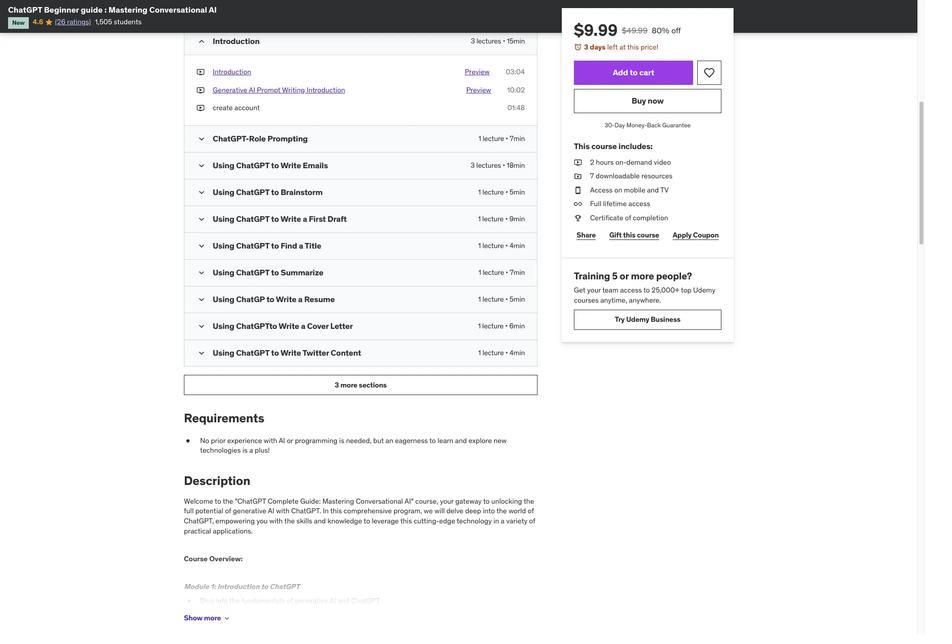 Task type: describe. For each thing, give the bounding box(es) containing it.
mobile
[[624, 185, 645, 194]]

emails
[[303, 160, 328, 170]]

a left title
[[299, 241, 303, 251]]

to right chatgp
[[266, 294, 274, 304]]

buy
[[632, 95, 646, 106]]

• for using chatgpt to write twitter content
[[505, 348, 508, 357]]

xsmall image for 7 downloadable resources
[[574, 171, 582, 181]]

to up using chatgpt to brainstorm
[[271, 160, 279, 170]]

writing
[[282, 85, 305, 94]]

small image for using chatgpt to summarize
[[197, 268, 207, 278]]

ai inside the module 1: introduction to chatgpt dive into the fundamentals of generative ai and chatgpt. explore the history and significance of conversational ai.
[[330, 596, 336, 605]]

7min for chatgpt-role prompting
[[510, 134, 525, 143]]

share button
[[574, 225, 599, 245]]

we
[[424, 506, 433, 516]]

0 vertical spatial sections
[[193, 13, 219, 22]]

xsmall image for full lifetime access
[[574, 199, 582, 209]]

edge
[[439, 516, 455, 525]]

to up using chatgp  to write a resume
[[271, 267, 279, 277]]

find
[[281, 241, 297, 251]]

• for using chatgpt to write emails
[[503, 161, 505, 170]]

3 for 3 lectures • 18min
[[471, 161, 475, 170]]

chatgpt for using chatgpt to write emails
[[236, 160, 269, 170]]

0 horizontal spatial conversational
[[149, 5, 207, 15]]

xsmall image for 01:48
[[197, 103, 205, 113]]

resume
[[304, 294, 335, 304]]

you
[[257, 516, 268, 525]]

10:02
[[507, 85, 525, 94]]

conversational inside welcome to the "chatgpt complete guide: mastering conversational ai" course, your gateway to unlocking the full potential of generative ai with chatgpt. in this comprehensive program, we will delve deep into the world of chatgpt, empowering you with the skills and knowledge to leverage this cutting-edge technology in a variety of practical applications.
[[356, 497, 403, 506]]

back
[[647, 121, 661, 129]]

cutting-
[[414, 516, 439, 525]]

top
[[681, 286, 692, 295]]

1 lecture • 5min for using chatgpt to brainstorm
[[478, 187, 525, 197]]

introduction up introduction button
[[213, 36, 260, 46]]

udemy inside training 5 or more people? get your team access to 25,000+ top udemy courses anytime, anywhere.
[[693, 286, 716, 295]]

eagerness
[[395, 436, 428, 445]]

the up empowering
[[223, 497, 233, 506]]

1 horizontal spatial course
[[637, 230, 659, 240]]

in
[[493, 516, 499, 525]]

ai.
[[369, 608, 377, 617]]

guarantee
[[662, 121, 691, 129]]

chatgpt-
[[213, 133, 249, 144]]

your inside welcome to the "chatgpt complete guide: mastering conversational ai" course, your gateway to unlocking the full potential of generative ai with chatgpt. in this comprehensive program, we will delve deep into the world of chatgpt, empowering you with the skills and knowledge to leverage this cutting-edge technology in a variety of practical applications.
[[440, 497, 454, 506]]

• for using chatgptto write a cover letter
[[505, 321, 508, 330]]

introduction inside button
[[307, 85, 345, 94]]

completion
[[633, 213, 668, 222]]

alarm image
[[574, 43, 582, 51]]

buy now
[[632, 95, 664, 106]]

using for using chatgpt to write twitter content
[[213, 348, 234, 358]]

gift this course
[[609, 230, 659, 240]]

write for using chatgp  to write a resume
[[276, 294, 296, 304]]

prior
[[211, 436, 226, 445]]

business
[[651, 315, 681, 324]]

wishlist image
[[703, 66, 715, 79]]

a left first
[[303, 214, 307, 224]]

a left cover on the bottom
[[301, 321, 305, 331]]

into inside welcome to the "chatgpt complete guide: mastering conversational ai" course, your gateway to unlocking the full potential of generative ai with chatgpt. in this comprehensive program, we will delve deep into the world of chatgpt, empowering you with the skills and knowledge to leverage this cutting-edge technology in a variety of practical applications.
[[483, 506, 495, 516]]

7 downloadable resources
[[590, 171, 673, 180]]

using chatgpt to summarize
[[213, 267, 323, 277]]

to up potential
[[215, 497, 221, 506]]

"chatgpt
[[235, 497, 266, 506]]

ai inside no prior experience with ai or programming is needed, but an eagerness to learn and explore new technologies is a plus!
[[279, 436, 285, 445]]

title
[[305, 241, 321, 251]]

1 vertical spatial with
[[276, 506, 289, 516]]

significance
[[274, 608, 312, 617]]

4min for using chatgpt to find a title
[[510, 241, 525, 250]]

generative ai prompt writing introduction
[[213, 85, 345, 94]]

summarize
[[281, 267, 323, 277]]

3 for 3 lectures • 15min
[[471, 37, 475, 46]]

lecture for using chatgpt to find a title
[[482, 241, 504, 250]]

using for using chatgpt  to write a first draft
[[213, 214, 234, 224]]

to inside button
[[630, 67, 638, 77]]

to down using chatgpt to brainstorm
[[271, 214, 279, 224]]

fundamentals
[[242, 596, 285, 605]]

lifetime
[[603, 199, 627, 208]]

this right in at the left
[[330, 506, 342, 516]]

or inside no prior experience with ai or programming is needed, but an eagerness to learn and explore new technologies is a plus!
[[287, 436, 293, 445]]

but
[[373, 436, 384, 445]]

xsmall image for no prior experience with ai or programming is needed, but an eagerness to learn and explore new technologies is a plus!
[[184, 436, 192, 446]]

introduction up generative
[[213, 67, 251, 76]]

get
[[574, 286, 586, 295]]

small image for introduction
[[197, 37, 207, 47]]

4min for using chatgpt to write twitter content
[[510, 348, 525, 357]]

now
[[648, 95, 664, 106]]

chatgpt. inside the module 1: introduction to chatgpt dive into the fundamentals of generative ai and chatgpt. explore the history and significance of conversational ai.
[[351, 596, 381, 605]]

small image for using chatgpt to brainstorm
[[197, 187, 207, 198]]

using chatgpt to write twitter content
[[213, 348, 361, 358]]

no prior experience with ai or programming is needed, but an eagerness to learn and explore new technologies is a plus!
[[200, 436, 507, 455]]

small image for using chatgptto write a cover letter
[[197, 321, 207, 331]]

using for using chatgptto write a cover letter
[[213, 321, 234, 331]]

at
[[620, 42, 626, 52]]

ai"
[[405, 497, 414, 506]]

show more button
[[184, 608, 231, 628]]

gift this course link
[[607, 225, 662, 245]]

the left the skills
[[284, 516, 295, 525]]

programming
[[295, 436, 338, 445]]

to left find
[[271, 241, 279, 251]]

first
[[309, 214, 326, 224]]

this right at
[[627, 42, 639, 52]]

to inside no prior experience with ai or programming is needed, but an eagerness to learn and explore new technologies is a plus!
[[429, 436, 436, 445]]

lecture for chatgpt-role prompting
[[483, 134, 504, 143]]

1,505
[[95, 17, 112, 26]]

try udemy business link
[[574, 309, 722, 330]]

write up 'using chatgpt to write twitter content'
[[279, 321, 299, 331]]

1 lecture • 4min for content
[[478, 348, 525, 357]]

sections inside 3 more sections button
[[359, 380, 387, 389]]

5min for using chatgp  to write a resume
[[510, 295, 525, 304]]

explore
[[200, 608, 224, 617]]

course overview:
[[184, 554, 243, 563]]

generative
[[213, 85, 247, 94]]

5
[[612, 270, 618, 282]]

small image for using chatgpt to find a title
[[197, 241, 207, 251]]

cover
[[307, 321, 329, 331]]

an
[[386, 436, 393, 445]]

try
[[615, 315, 625, 324]]

the left history
[[226, 608, 236, 617]]

apply coupon button
[[670, 225, 722, 245]]

apply coupon
[[673, 230, 719, 240]]

more for 3 more sections
[[340, 380, 357, 389]]

5min for using chatgpt to brainstorm
[[510, 187, 525, 197]]

skills
[[296, 516, 312, 525]]

ai inside button
[[249, 85, 255, 94]]

tv
[[660, 185, 669, 194]]

and up 'conversational'
[[338, 596, 349, 605]]

learn
[[438, 436, 453, 445]]

generative inside welcome to the "chatgpt complete guide: mastering conversational ai" course, your gateway to unlocking the full potential of generative ai with chatgpt. in this comprehensive program, we will delve deep into the world of chatgpt, empowering you with the skills and knowledge to leverage this cutting-edge technology in a variety of practical applications.
[[233, 506, 266, 516]]

of right world
[[528, 506, 534, 516]]

technology
[[457, 516, 492, 525]]

new
[[494, 436, 507, 445]]

small image for using chatgpt  to write a first draft
[[197, 214, 207, 224]]

chatgpt for using chatgpt to brainstorm
[[236, 187, 269, 197]]

small image for chatgpt-role prompting
[[197, 134, 207, 144]]

resources
[[642, 171, 673, 180]]

cart
[[639, 67, 654, 77]]

chatgpt up new in the left of the page
[[8, 5, 42, 15]]

prompting
[[267, 133, 308, 144]]

account
[[234, 103, 260, 112]]

students
[[114, 17, 142, 26]]

a left resume
[[298, 294, 303, 304]]

empowering
[[216, 516, 255, 525]]

• for using chatgpt to brainstorm
[[505, 187, 508, 197]]

training 5 or more people? get your team access to 25,000+ top udemy courses anytime, anywhere.
[[574, 270, 716, 305]]

the up world
[[524, 497, 534, 506]]

chatgpt for using chatgpt  to write a first draft
[[236, 214, 269, 224]]

prompt
[[257, 85, 280, 94]]

this
[[574, 141, 590, 151]]

1 for using chatgpt to brainstorm
[[478, 187, 481, 197]]

the up history
[[229, 596, 240, 605]]

• for chatgpt-role prompting
[[506, 134, 508, 143]]

plus!
[[255, 446, 270, 455]]

certificate
[[590, 213, 623, 222]]

using for using chatgp  to write a resume
[[213, 294, 234, 304]]

18min
[[507, 161, 525, 170]]

module 1: introduction to chatgpt dive into the fundamentals of generative ai and chatgpt. explore the history and significance of conversational ai.
[[184, 582, 381, 617]]

ai inside welcome to the "chatgpt complete guide: mastering conversational ai" course, your gateway to unlocking the full potential of generative ai with chatgpt. in this comprehensive program, we will delve deep into the world of chatgpt, empowering you with the skills and knowledge to leverage this cutting-edge technology in a variety of practical applications.
[[268, 506, 274, 516]]

1 for using chatgptto write a cover letter
[[478, 321, 481, 330]]

• for using chatgpt to summarize
[[506, 268, 508, 277]]

0 vertical spatial access
[[629, 199, 650, 208]]

mastering inside welcome to the "chatgpt complete guide: mastering conversational ai" course, your gateway to unlocking the full potential of generative ai with chatgpt. in this comprehensive program, we will delve deep into the world of chatgpt, empowering you with the skills and knowledge to leverage this cutting-edge technology in a variety of practical applications.
[[322, 497, 354, 506]]

1 vertical spatial udemy
[[626, 315, 649, 324]]

chatgpt,
[[184, 516, 214, 525]]

0 vertical spatial is
[[339, 436, 344, 445]]

letter
[[330, 321, 353, 331]]

• for using chatgp  to write a resume
[[505, 295, 508, 304]]

chatgpt beginner guide : mastering conversational ai
[[8, 5, 217, 15]]

13
[[184, 13, 191, 22]]

1 lecture • 4min for title
[[478, 241, 525, 250]]

more for show more
[[204, 614, 221, 623]]

variety
[[506, 516, 527, 525]]

and left tv
[[647, 185, 659, 194]]

full lifetime access
[[590, 199, 650, 208]]

1 lecture • 7min for using chatgpt to summarize
[[478, 268, 525, 277]]

to inside the module 1: introduction to chatgpt dive into the fundamentals of generative ai and chatgpt. explore the history and significance of conversational ai.
[[261, 582, 268, 591]]

coupon
[[693, 230, 719, 240]]

this inside gift this course link
[[623, 230, 636, 240]]

hours
[[596, 157, 614, 167]]

1 for using chatgp  to write a resume
[[478, 295, 481, 304]]



Task type: vqa. For each thing, say whether or not it's contained in the screenshot.
THE HAVE
no



Task type: locate. For each thing, give the bounding box(es) containing it.
chatgpt down role
[[236, 160, 269, 170]]

this down program,
[[400, 516, 412, 525]]

lectures left 15min
[[477, 37, 501, 46]]

2 vertical spatial more
[[204, 614, 221, 623]]

to inside training 5 or more people? get your team access to 25,000+ top udemy courses anytime, anywhere.
[[644, 286, 650, 295]]

chatgpt up fundamentals
[[270, 582, 300, 591]]

1 1 lecture • 4min from the top
[[478, 241, 525, 250]]

write left twitter
[[280, 348, 301, 358]]

1 vertical spatial 7min
[[510, 268, 525, 277]]

using chatgpt  to write a first draft
[[213, 214, 347, 224]]

small image
[[197, 134, 207, 144], [197, 187, 207, 198], [197, 241, 207, 251], [197, 295, 207, 305], [197, 348, 207, 358]]

a
[[303, 214, 307, 224], [299, 241, 303, 251], [298, 294, 303, 304], [301, 321, 305, 331], [249, 446, 253, 455], [501, 516, 505, 525]]

1 vertical spatial course
[[637, 230, 659, 240]]

9min
[[509, 214, 525, 223]]

0 horizontal spatial is
[[243, 446, 248, 455]]

to left learn
[[429, 436, 436, 445]]

0 vertical spatial xsmall image
[[197, 67, 205, 77]]

4min down 9min
[[510, 241, 525, 250]]

of up the "significance"
[[287, 596, 293, 605]]

4min down the '6min'
[[510, 348, 525, 357]]

chatgpt. up 'ai.'
[[351, 596, 381, 605]]

with down complete
[[276, 506, 289, 516]]

1 vertical spatial generative
[[294, 596, 328, 605]]

0 vertical spatial or
[[620, 270, 629, 282]]

1 horizontal spatial or
[[620, 270, 629, 282]]

chatgpt for using chatgpt to summarize
[[236, 267, 269, 277]]

1 vertical spatial preview
[[466, 85, 491, 94]]

xsmall image left generative
[[197, 85, 205, 95]]

into up 'in'
[[483, 506, 495, 516]]

lecture for using chatgpt  to write a first draft
[[482, 214, 504, 223]]

2 horizontal spatial more
[[631, 270, 654, 282]]

6 using from the top
[[213, 294, 234, 304]]

4 using from the top
[[213, 241, 234, 251]]

write left first
[[280, 214, 301, 224]]

5min up 9min
[[510, 187, 525, 197]]

access down mobile
[[629, 199, 650, 208]]

this right gift
[[623, 230, 636, 240]]

0 vertical spatial conversational
[[149, 5, 207, 15]]

more inside training 5 or more people? get your team access to 25,000+ top udemy courses anytime, anywhere.
[[631, 270, 654, 282]]

1 1 lecture • 7min from the top
[[478, 134, 525, 143]]

small image for using chatgpt to write twitter content
[[197, 348, 207, 358]]

chatgpt. inside welcome to the "chatgpt complete guide: mastering conversational ai" course, your gateway to unlocking the full potential of generative ai with chatgpt. in this comprehensive program, we will delve deep into the world of chatgpt, empowering you with the skills and knowledge to leverage this cutting-edge technology in a variety of practical applications.
[[291, 506, 321, 516]]

2 small image from the top
[[197, 161, 207, 171]]

using chatgptto write a cover letter
[[213, 321, 353, 331]]

xsmall image for certificate of completion
[[574, 213, 582, 223]]

1 vertical spatial 5min
[[510, 295, 525, 304]]

deep
[[465, 506, 481, 516]]

access up anywhere.
[[620, 286, 642, 295]]

3 down content
[[335, 380, 339, 389]]

1,505 students
[[95, 17, 142, 26]]

3 left 15min
[[471, 37, 475, 46]]

needed,
[[346, 436, 372, 445]]

1 vertical spatial 1 lecture • 4min
[[478, 348, 525, 357]]

2 1 lecture • 5min from the top
[[478, 295, 525, 304]]

1 horizontal spatial mastering
[[322, 497, 354, 506]]

5 small image from the top
[[197, 321, 207, 331]]

into right dive
[[216, 596, 228, 605]]

4 small image from the top
[[197, 268, 207, 278]]

0 horizontal spatial generative
[[233, 506, 266, 516]]

chatgpt up using chatgpt to summarize at the left of page
[[236, 241, 269, 251]]

3 days left at this price!
[[584, 42, 658, 52]]

xsmall image left 7
[[574, 171, 582, 181]]

course,
[[415, 497, 438, 506]]

xsmall image for preview
[[197, 67, 205, 77]]

3 using from the top
[[213, 214, 234, 224]]

twitter
[[303, 348, 329, 358]]

0 horizontal spatial more
[[204, 614, 221, 623]]

or inside training 5 or more people? get your team access to 25,000+ top udemy courses anytime, anywhere.
[[620, 270, 629, 282]]

preview left 10:02
[[466, 85, 491, 94]]

1 vertical spatial lectures
[[476, 161, 501, 170]]

ai right 13
[[209, 5, 217, 15]]

1 horizontal spatial sections
[[359, 380, 387, 389]]

chatgpt.
[[291, 506, 321, 516], [351, 596, 381, 605]]

lectures left the "18min"
[[476, 161, 501, 170]]

udemy right try
[[626, 315, 649, 324]]

on-
[[615, 157, 626, 167]]

lectures for using chatgpt to write emails
[[476, 161, 501, 170]]

0 vertical spatial 1 lecture • 7min
[[478, 134, 525, 143]]

5 using from the top
[[213, 267, 234, 277]]

xsmall image left history
[[223, 614, 231, 622]]

1 for chatgpt-role prompting
[[478, 134, 481, 143]]

and
[[647, 185, 659, 194], [455, 436, 467, 445], [314, 516, 326, 525], [338, 596, 349, 605], [261, 608, 273, 617]]

description
[[184, 473, 250, 489]]

introduction button
[[213, 67, 251, 77]]

preview for 03:04
[[465, 67, 490, 76]]

2 using from the top
[[213, 187, 234, 197]]

days
[[590, 42, 606, 52]]

generative up the "significance"
[[294, 596, 328, 605]]

1 horizontal spatial your
[[587, 286, 601, 295]]

courses
[[574, 296, 599, 305]]

to right gateway
[[483, 497, 490, 506]]

1 vertical spatial sections
[[359, 380, 387, 389]]

or left programming
[[287, 436, 293, 445]]

introduction right 1:
[[217, 582, 259, 591]]

1 lecture • 5min for using chatgp  to write a resume
[[478, 295, 525, 304]]

is down "experience" on the bottom left
[[243, 446, 248, 455]]

1 vertical spatial is
[[243, 446, 248, 455]]

2 1 lecture • 4min from the top
[[478, 348, 525, 357]]

0 vertical spatial 1 lecture • 4min
[[478, 241, 525, 250]]

udemy right top
[[693, 286, 716, 295]]

0 vertical spatial 4min
[[510, 241, 525, 250]]

mastering up students
[[109, 5, 148, 15]]

chatgpt down chatgptto
[[236, 348, 269, 358]]

or right 5
[[620, 270, 629, 282]]

dive
[[200, 596, 214, 605]]

xsmall image
[[197, 67, 205, 77], [197, 103, 205, 113], [574, 157, 582, 167]]

1 7min from the top
[[510, 134, 525, 143]]

xsmall image
[[197, 85, 205, 95], [574, 171, 582, 181], [574, 185, 582, 195], [574, 199, 582, 209], [574, 213, 582, 223], [184, 436, 192, 446], [223, 614, 231, 622]]

no
[[200, 436, 209, 445]]

1 vertical spatial your
[[440, 497, 454, 506]]

1 small image from the top
[[197, 37, 207, 47]]

gift
[[609, 230, 622, 240]]

ai up 'conversational'
[[330, 596, 336, 605]]

off
[[671, 25, 681, 35]]

to down using chatgptto write a cover letter
[[271, 348, 279, 358]]

1 vertical spatial xsmall image
[[197, 103, 205, 113]]

0 vertical spatial 1 lecture • 5min
[[478, 187, 525, 197]]

$9.99
[[574, 20, 618, 40]]

and down fundamentals
[[261, 608, 273, 617]]

new
[[12, 19, 25, 26]]

3 for 3 days left at this price!
[[584, 42, 588, 52]]

lecture for using chatgpt to write twitter content
[[482, 348, 504, 357]]

0 horizontal spatial or
[[287, 436, 293, 445]]

1 vertical spatial into
[[216, 596, 228, 605]]

1 lecture • 5min up 1 lecture • 9min
[[478, 187, 525, 197]]

chatgpt. up the skills
[[291, 506, 321, 516]]

leverage
[[372, 516, 399, 525]]

or
[[620, 270, 629, 282], [287, 436, 293, 445]]

video
[[654, 157, 671, 167]]

with right you
[[269, 516, 283, 525]]

ratings)
[[67, 17, 91, 26]]

and inside no prior experience with ai or programming is needed, but an eagerness to learn and explore new technologies is a plus!
[[455, 436, 467, 445]]

requirements
[[184, 410, 264, 426]]

and inside welcome to the "chatgpt complete guide: mastering conversational ai" course, your gateway to unlocking the full potential of generative ai with chatgpt. in this comprehensive program, we will delve deep into the world of chatgpt, empowering you with the skills and knowledge to leverage this cutting-edge technology in a variety of practical applications.
[[314, 516, 326, 525]]

sections right 13
[[193, 13, 219, 22]]

0 vertical spatial preview
[[465, 67, 490, 76]]

of
[[625, 213, 631, 222], [225, 506, 231, 516], [528, 506, 534, 516], [529, 516, 535, 525], [287, 596, 293, 605], [314, 608, 320, 617]]

7min for using chatgpt to summarize
[[510, 268, 525, 277]]

people?
[[656, 270, 692, 282]]

using chatgpt to brainstorm
[[213, 187, 323, 197]]

chatgpt for using chatgpt to find a title
[[236, 241, 269, 251]]

using for using chatgpt to find a title
[[213, 241, 234, 251]]

is left needed,
[[339, 436, 344, 445]]

write for using chatgpt to write emails
[[280, 160, 301, 170]]

small image
[[197, 37, 207, 47], [197, 161, 207, 171], [197, 214, 207, 224], [197, 268, 207, 278], [197, 321, 207, 331]]

using for using chatgpt to brainstorm
[[213, 187, 234, 197]]

0 horizontal spatial sections
[[193, 13, 219, 22]]

to down comprehensive
[[364, 516, 370, 525]]

30-day money-back guarantee
[[605, 121, 691, 129]]

2 4min from the top
[[510, 348, 525, 357]]

1 lecture • 7min
[[478, 134, 525, 143], [478, 268, 525, 277]]

2 7min from the top
[[510, 268, 525, 277]]

your inside training 5 or more people? get your team access to 25,000+ top udemy courses anytime, anywhere.
[[587, 286, 601, 295]]

xsmall image left create
[[197, 103, 205, 113]]

welcome to the "chatgpt complete guide: mastering conversational ai" course, your gateway to unlocking the full potential of generative ai with chatgpt. in this comprehensive program, we will delve deep into the world of chatgpt, empowering you with the skills and knowledge to leverage this cutting-edge technology in a variety of practical applications.
[[184, 497, 535, 535]]

access
[[590, 185, 613, 194]]

draft
[[328, 214, 347, 224]]

generative inside the module 1: introduction to chatgpt dive into the fundamentals of generative ai and chatgpt. explore the history and significance of conversational ai.
[[294, 596, 328, 605]]

role
[[249, 133, 266, 144]]

15min
[[507, 37, 525, 46]]

chatgpt up using chatgpt to find a title
[[236, 214, 269, 224]]

gateway
[[455, 497, 482, 506]]

01:48
[[507, 103, 525, 112]]

1 horizontal spatial udemy
[[693, 286, 716, 295]]

2 5min from the top
[[510, 295, 525, 304]]

1 1 lecture • 5min from the top
[[478, 187, 525, 197]]

7 using from the top
[[213, 321, 234, 331]]

1 horizontal spatial chatgpt.
[[351, 596, 381, 605]]

sections
[[193, 13, 219, 22], [359, 380, 387, 389]]

ai left prompt
[[249, 85, 255, 94]]

2 1 lecture • 7min from the top
[[478, 268, 525, 277]]

create
[[213, 103, 233, 112]]

brainstorm
[[281, 187, 323, 197]]

a inside welcome to the "chatgpt complete guide: mastering conversational ai" course, your gateway to unlocking the full potential of generative ai with chatgpt. in this comprehensive program, we will delve deep into the world of chatgpt, empowering you with the skills and knowledge to leverage this cutting-edge technology in a variety of practical applications.
[[501, 516, 505, 525]]

0 vertical spatial lectures
[[477, 37, 501, 46]]

using chatgpt to find a title
[[213, 241, 321, 251]]

of right the "significance"
[[314, 608, 320, 617]]

1 lecture • 9min
[[478, 214, 525, 223]]

write for using chatgpt to write twitter content
[[280, 348, 301, 358]]

using for using chatgpt to summarize
[[213, 267, 234, 277]]

0 horizontal spatial mastering
[[109, 5, 148, 15]]

chatgpt for using chatgpt to write twitter content
[[236, 348, 269, 358]]

1 lecture • 4min down 1 lecture • 9min
[[478, 241, 525, 250]]

0 vertical spatial course
[[591, 141, 617, 151]]

1 using from the top
[[213, 160, 234, 170]]

course up hours
[[591, 141, 617, 151]]

1 for using chatgpt  to write a first draft
[[478, 214, 481, 223]]

1 horizontal spatial conversational
[[356, 497, 403, 506]]

1 vertical spatial conversational
[[356, 497, 403, 506]]

0 vertical spatial udemy
[[693, 286, 716, 295]]

0 horizontal spatial into
[[216, 596, 228, 605]]

0 vertical spatial your
[[587, 286, 601, 295]]

ai left programming
[[279, 436, 285, 445]]

the down unlocking
[[496, 506, 507, 516]]

to up fundamentals
[[261, 582, 268, 591]]

8 using from the top
[[213, 348, 234, 358]]

1 horizontal spatial is
[[339, 436, 344, 445]]

into
[[483, 506, 495, 516], [216, 596, 228, 605]]

$9.99 $49.99 80% off
[[574, 20, 681, 40]]

of right variety
[[529, 516, 535, 525]]

2 small image from the top
[[197, 187, 207, 198]]

1 lecture • 7min for chatgpt-role prompting
[[478, 134, 525, 143]]

access inside training 5 or more people? get your team access to 25,000+ top udemy courses anytime, anywhere.
[[620, 286, 642, 295]]

a inside no prior experience with ai or programming is needed, but an eagerness to learn and explore new technologies is a plus!
[[249, 446, 253, 455]]

1 vertical spatial access
[[620, 286, 642, 295]]

1 small image from the top
[[197, 134, 207, 144]]

5min
[[510, 187, 525, 197], [510, 295, 525, 304]]

25,000+
[[652, 286, 679, 295]]

xsmall image left 2
[[574, 157, 582, 167]]

unlocking
[[491, 497, 522, 506]]

1 4min from the top
[[510, 241, 525, 250]]

3 left the "18min"
[[471, 161, 475, 170]]

write for using chatgpt  to write a first draft
[[280, 214, 301, 224]]

mastering up in at the left
[[322, 497, 354, 506]]

3 inside button
[[335, 380, 339, 389]]

small image for using chatgp  to write a resume
[[197, 295, 207, 305]]

introduction right writing
[[307, 85, 345, 94]]

introduction inside the module 1: introduction to chatgpt dive into the fundamentals of generative ai and chatgpt. explore the history and significance of conversational ai.
[[217, 582, 259, 591]]

3 small image from the top
[[197, 241, 207, 251]]

0 horizontal spatial chatgpt.
[[291, 506, 321, 516]]

lecture for using chatgptto write a cover letter
[[482, 321, 504, 330]]

beginner
[[44, 5, 79, 15]]

3 lectures • 15min
[[471, 37, 525, 46]]

1 vertical spatial 1 lecture • 7min
[[478, 268, 525, 277]]

lecture for using chatgpt to summarize
[[483, 268, 504, 277]]

xsmall image left no
[[184, 436, 192, 446]]

with up 'plus!'
[[264, 436, 277, 445]]

0 horizontal spatial your
[[440, 497, 454, 506]]

conversational
[[149, 5, 207, 15], [356, 497, 403, 506]]

xsmall image for access on mobile and tv
[[574, 185, 582, 195]]

1 horizontal spatial into
[[483, 506, 495, 516]]

ai down complete
[[268, 506, 274, 516]]

xsmall image inside show more button
[[223, 614, 231, 622]]

welcome
[[184, 497, 213, 506]]

course
[[184, 554, 208, 563]]

write left emails
[[280, 160, 301, 170]]

1 lecture • 5min up 1 lecture • 6min
[[478, 295, 525, 304]]

0 vertical spatial more
[[631, 270, 654, 282]]

•
[[503, 37, 505, 46], [506, 134, 508, 143], [503, 161, 505, 170], [505, 187, 508, 197], [505, 214, 508, 223], [505, 241, 508, 250], [506, 268, 508, 277], [505, 295, 508, 304], [505, 321, 508, 330], [505, 348, 508, 357]]

3 more sections button
[[184, 375, 538, 395]]

0 vertical spatial 5min
[[510, 187, 525, 197]]

write up using chatgptto write a cover letter
[[276, 294, 296, 304]]

1 for using chatgpt to summarize
[[478, 268, 481, 277]]

0 vertical spatial generative
[[233, 506, 266, 516]]

2 vertical spatial xsmall image
[[574, 157, 582, 167]]

to left brainstorm
[[271, 187, 279, 197]]

preview down 3 lectures • 15min
[[465, 67, 490, 76]]

1 vertical spatial mastering
[[322, 497, 354, 506]]

xsmall image left access
[[574, 185, 582, 195]]

chatgpt inside the module 1: introduction to chatgpt dive into the fundamentals of generative ai and chatgpt. explore the history and significance of conversational ai.
[[270, 582, 300, 591]]

• for using chatgpt  to write a first draft
[[505, 214, 508, 223]]

• for using chatgpt to find a title
[[505, 241, 508, 250]]

1 for using chatgpt to write twitter content
[[478, 348, 481, 357]]

left
[[607, 42, 618, 52]]

1 horizontal spatial more
[[340, 380, 357, 389]]

1 for using chatgpt to find a title
[[478, 241, 481, 250]]

of down full lifetime access
[[625, 213, 631, 222]]

(26 ratings)
[[55, 17, 91, 26]]

ai
[[209, 5, 217, 15], [249, 85, 255, 94], [279, 436, 285, 445], [268, 506, 274, 516], [330, 596, 336, 605]]

on
[[614, 185, 622, 194]]

sections down content
[[359, 380, 387, 389]]

more down dive
[[204, 614, 221, 623]]

lecture
[[483, 134, 504, 143], [483, 187, 504, 197], [482, 214, 504, 223], [482, 241, 504, 250], [483, 268, 504, 277], [483, 295, 504, 304], [482, 321, 504, 330], [482, 348, 504, 357]]

applications.
[[213, 526, 253, 535]]

preview
[[465, 67, 490, 76], [466, 85, 491, 94]]

5 small image from the top
[[197, 348, 207, 358]]

0 horizontal spatial udemy
[[626, 315, 649, 324]]

preview for 10:02
[[466, 85, 491, 94]]

lecture for using chatgp  to write a resume
[[483, 295, 504, 304]]

your up the "courses" on the right of page
[[587, 286, 601, 295]]

1 vertical spatial 1 lecture • 5min
[[478, 295, 525, 304]]

chatgptto
[[236, 321, 277, 331]]

will
[[435, 506, 445, 516]]

with inside no prior experience with ai or programming is needed, but an eagerness to learn and explore new technologies is a plus!
[[264, 436, 277, 445]]

• for introduction
[[503, 37, 505, 46]]

3 small image from the top
[[197, 214, 207, 224]]

1 vertical spatial chatgpt.
[[351, 596, 381, 605]]

2 vertical spatial with
[[269, 516, 283, 525]]

into inside the module 1: introduction to chatgpt dive into the fundamentals of generative ai and chatgpt. explore the history and significance of conversational ai.
[[216, 596, 228, 605]]

and down in at the left
[[314, 516, 326, 525]]

1 5min from the top
[[510, 187, 525, 197]]

0 horizontal spatial course
[[591, 141, 617, 151]]

4 small image from the top
[[197, 295, 207, 305]]

3 for 3 more sections
[[335, 380, 339, 389]]

0 vertical spatial 7min
[[510, 134, 525, 143]]

course down completion
[[637, 230, 659, 240]]

technologies
[[200, 446, 241, 455]]

1 vertical spatial 4min
[[510, 348, 525, 357]]

0 vertical spatial with
[[264, 436, 277, 445]]

lectures for introduction
[[477, 37, 501, 46]]

1 horizontal spatial generative
[[294, 596, 328, 605]]

introduction
[[213, 36, 260, 46], [213, 67, 251, 76], [307, 85, 345, 94], [217, 582, 259, 591]]

content
[[331, 348, 361, 358]]

using
[[213, 160, 234, 170], [213, 187, 234, 197], [213, 214, 234, 224], [213, 241, 234, 251], [213, 267, 234, 277], [213, 294, 234, 304], [213, 321, 234, 331], [213, 348, 234, 358]]

chatgpt down the using chatgpt to write emails
[[236, 187, 269, 197]]

add to cart button
[[574, 60, 693, 85]]

of up empowering
[[225, 506, 231, 516]]

3 right alarm icon
[[584, 42, 588, 52]]

in
[[323, 506, 329, 516]]

try udemy business
[[615, 315, 681, 324]]

1 vertical spatial or
[[287, 436, 293, 445]]

your up will
[[440, 497, 454, 506]]

a right 'in'
[[501, 516, 505, 525]]

0 vertical spatial mastering
[[109, 5, 148, 15]]

lecture for using chatgpt to brainstorm
[[483, 187, 504, 197]]

30-
[[605, 121, 615, 129]]

small image for using chatgpt to write emails
[[197, 161, 207, 171]]

1 lecture • 5min
[[478, 187, 525, 197], [478, 295, 525, 304]]

guide:
[[300, 497, 321, 506]]

0 vertical spatial into
[[483, 506, 495, 516]]

using for using chatgpt to write emails
[[213, 160, 234, 170]]

0 vertical spatial chatgpt.
[[291, 506, 321, 516]]

to up anywhere.
[[644, 286, 650, 295]]

1 vertical spatial more
[[340, 380, 357, 389]]

to left cart
[[630, 67, 638, 77]]



